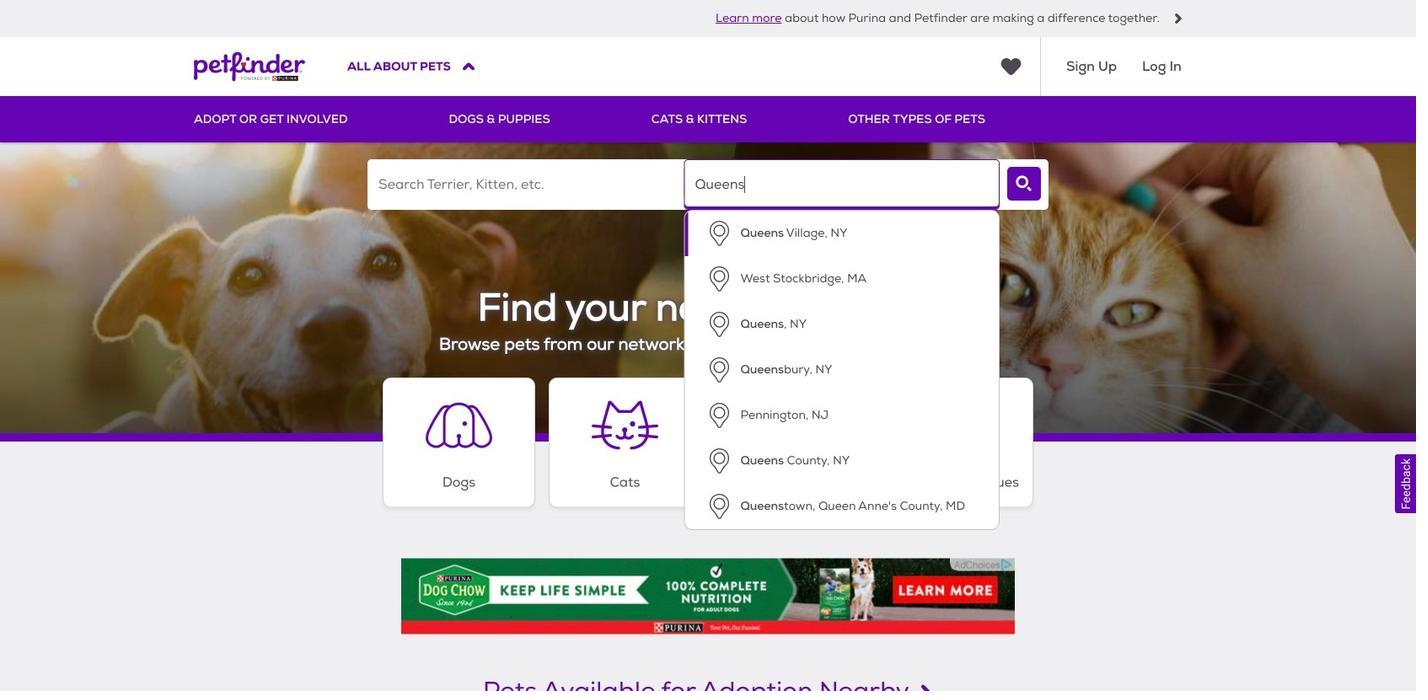 Task type: describe. For each thing, give the bounding box(es) containing it.
primary element
[[194, 96, 1223, 143]]

advertisement element
[[401, 559, 1015, 635]]

9c2b2 image
[[1174, 13, 1184, 24]]

location search suggestions list box
[[684, 210, 1000, 530]]



Task type: locate. For each thing, give the bounding box(es) containing it.
Enter City, State, or ZIP text field
[[684, 159, 1000, 210]]

petfinder logo image
[[194, 37, 305, 96]]

Search Terrier, Kitten, etc. text field
[[368, 159, 684, 210]]



Task type: vqa. For each thing, say whether or not it's contained in the screenshot.
Primary element
yes



